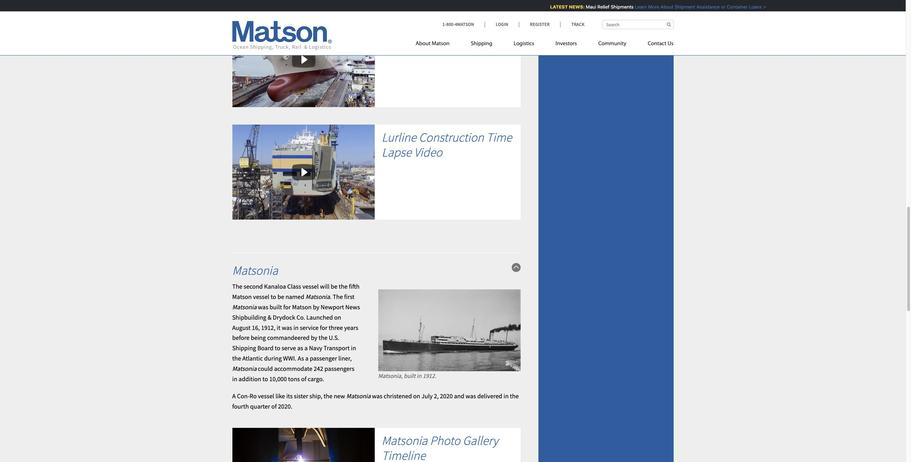 Task type: vqa. For each thing, say whether or not it's contained in the screenshot.
Micronesia
no



Task type: locate. For each thing, give the bounding box(es) containing it.
serve
[[282, 344, 296, 352]]

0 vertical spatial of
[[301, 375, 307, 383]]

2 vertical spatial to
[[263, 375, 268, 383]]

about matson
[[416, 41, 450, 47]]

1 horizontal spatial on
[[414, 392, 421, 400]]

the left fifth
[[339, 283, 348, 291]]

1 vertical spatial built
[[404, 372, 416, 380]]

1 vertical spatial video
[[414, 144, 443, 160]]

top menu navigation
[[416, 37, 674, 52]]

0 horizontal spatial be
[[278, 293, 284, 301]]

0 horizontal spatial the
[[232, 283, 243, 291]]

logistics
[[514, 41, 535, 47]]

about inside about matson link
[[416, 41, 431, 47]]

track
[[572, 21, 585, 27]]

in right the delivered
[[504, 392, 509, 400]]

con-
[[237, 392, 250, 400]]

matson inside the was built for matson by newport news shipbuilding & drydock co. launched on august 16, 1912, it was in service for three years before being commandeered by the u.s. shipping board to serve as a navy transport in the atlantic during wwi. as a passenger liner, matsonia
[[292, 303, 312, 311]]

by up launched
[[313, 303, 320, 311]]

video right lapse
[[414, 144, 443, 160]]

1 vertical spatial of
[[272, 403, 277, 411]]

0 horizontal spatial built
[[270, 303, 282, 311]]

passengers
[[325, 365, 355, 373]]

of right tons
[[301, 375, 307, 383]]

matson inside about matson link
[[432, 41, 450, 47]]

shipbuilding
[[232, 313, 267, 322]]

quarter
[[250, 403, 270, 411]]

latest news: maui relief shipments learn more about shipment assistance or container loans >
[[549, 4, 765, 10]]

1 vertical spatial the
[[333, 293, 343, 301]]

1 horizontal spatial built
[[404, 372, 416, 380]]

a
[[232, 392, 236, 400]]

0 horizontal spatial about
[[416, 41, 431, 47]]

2020.
[[278, 403, 293, 411]]

2 vertical spatial vessel
[[258, 392, 274, 400]]

in left "addition"
[[232, 375, 237, 383]]

shipping down 4matson on the top
[[471, 41, 493, 47]]

10,000
[[270, 375, 287, 383]]

1 horizontal spatial be
[[331, 283, 338, 291]]

could accommodate 242 passengers in addition to 10,000 tons of cargo.
[[232, 365, 355, 383]]

be
[[331, 283, 338, 291], [278, 293, 284, 301]]

matsonia inside the was built for matson by newport news shipbuilding & drydock co. launched on august 16, 1912, it was in service for three years before being commandeered by the u.s. shipping board to serve as a navy transport in the atlantic during wwi. as a passenger liner, matsonia
[[232, 365, 257, 373]]

0 vertical spatial video
[[479, 17, 507, 33]]

passenger
[[310, 354, 337, 363]]

shipping down before
[[232, 344, 256, 352]]

for up drydock on the bottom left
[[284, 303, 291, 311]]

1 vertical spatial to
[[275, 344, 281, 352]]

242
[[314, 365, 323, 373]]

was christened on july 2, 2020 and was delivered in the fourth quarter of 2020.
[[232, 392, 519, 411]]

was right "and"
[[466, 392, 476, 400]]

vessel down second
[[253, 293, 270, 301]]

0 horizontal spatial for
[[284, 303, 291, 311]]

vessel left will
[[303, 283, 319, 291]]

of left the 2020.
[[272, 403, 277, 411]]

shipping link
[[461, 37, 503, 52]]

or
[[720, 4, 725, 10]]

built inside the was built for matson by newport news shipbuilding & drydock co. launched on august 16, 1912, it was in service for three years before being commandeered by the u.s. shipping board to serve as a navy transport in the atlantic during wwi. as a passenger liner, matsonia
[[270, 303, 282, 311]]

august
[[232, 324, 251, 332]]

blue matson logo with ocean, shipping, truck, rail and logistics written beneath it. image
[[232, 21, 332, 50]]

1 horizontal spatial the
[[333, 293, 343, 301]]

1 vertical spatial shipping
[[232, 344, 256, 352]]

maui
[[585, 4, 595, 10]]

a right 'as'
[[305, 344, 308, 352]]

on
[[334, 313, 341, 322], [414, 392, 421, 400]]

to down could
[[263, 375, 268, 383]]

about right more
[[660, 4, 673, 10]]

for down launched
[[320, 324, 328, 332]]

matson down christening video link
[[432, 41, 450, 47]]

in left 1912.
[[417, 372, 422, 380]]

1912,
[[261, 324, 276, 332]]

1 vertical spatial on
[[414, 392, 421, 400]]

of inside was christened on july 2, 2020 and was delivered in the fourth quarter of 2020.
[[272, 403, 277, 411]]

construction time lapse video
[[382, 129, 512, 160]]

fourth
[[232, 403, 249, 411]]

the inside was christened on july 2, 2020 and was delivered in the fourth quarter of 2020.
[[510, 392, 519, 400]]

more
[[647, 4, 658, 10]]

news:
[[568, 4, 584, 10]]

first
[[344, 293, 355, 301]]

0 vertical spatial by
[[313, 303, 320, 311]]

was
[[258, 303, 269, 311], [282, 324, 292, 332], [372, 392, 383, 400], [466, 392, 476, 400]]

board
[[258, 344, 274, 352]]

to
[[271, 293, 276, 301], [275, 344, 281, 352], [263, 375, 268, 383]]

0 horizontal spatial of
[[272, 403, 277, 411]]

was left christened
[[372, 392, 383, 400]]

the right the .
[[333, 293, 343, 301]]

2020
[[440, 392, 453, 400]]

be down kanaloa
[[278, 293, 284, 301]]

contact us
[[648, 41, 674, 47]]

on left july
[[414, 392, 421, 400]]

the left second
[[232, 283, 243, 291]]

of
[[301, 375, 307, 383], [272, 403, 277, 411]]

1 vertical spatial be
[[278, 293, 284, 301]]

1 horizontal spatial shipping
[[471, 41, 493, 47]]

login link
[[485, 21, 519, 27]]

in inside "could accommodate 242 passengers in addition to 10,000 tons of cargo."
[[232, 375, 237, 383]]

0 vertical spatial matson
[[432, 41, 450, 47]]

None search field
[[603, 20, 674, 29]]

1 vertical spatial vessel
[[253, 293, 270, 301]]

matson down second
[[232, 293, 252, 301]]

on up the three in the bottom left of the page
[[334, 313, 341, 322]]

1 horizontal spatial for
[[320, 324, 328, 332]]

800-
[[447, 21, 455, 27]]

to up during at the bottom left of page
[[275, 344, 281, 352]]

drydock
[[273, 313, 295, 322]]

0 vertical spatial shipping
[[471, 41, 493, 47]]

.
[[330, 293, 332, 301]]

assistance
[[696, 4, 719, 10]]

three
[[329, 324, 343, 332]]

logistics link
[[503, 37, 545, 52]]

2 vertical spatial matson
[[292, 303, 312, 311]]

shipments
[[610, 4, 633, 10]]

the left u.s.
[[319, 334, 328, 342]]

wwi.
[[283, 354, 297, 363]]

loans
[[748, 4, 761, 10]]

0 horizontal spatial shipping
[[232, 344, 256, 352]]

0 vertical spatial to
[[271, 293, 276, 301]]

2 horizontal spatial matson
[[432, 41, 450, 47]]

and
[[454, 392, 465, 400]]

0 vertical spatial built
[[270, 303, 282, 311]]

video inside construction time lapse video
[[414, 144, 443, 160]]

launched
[[307, 313, 333, 322]]

video
[[479, 17, 507, 33], [414, 144, 443, 160]]

kanaloa
[[264, 283, 286, 291]]

0 vertical spatial vessel
[[303, 283, 319, 291]]

0 horizontal spatial matson
[[232, 293, 252, 301]]

to down kanaloa
[[271, 293, 276, 301]]

on inside was christened on july 2, 2020 and was delivered in the fourth quarter of 2020.
[[414, 392, 421, 400]]

1912.
[[423, 372, 437, 380]]

1 vertical spatial matson
[[232, 293, 252, 301]]

0 vertical spatial on
[[334, 313, 341, 322]]

0 horizontal spatial on
[[334, 313, 341, 322]]

built
[[270, 303, 282, 311], [404, 372, 416, 380]]

the
[[339, 283, 348, 291], [319, 334, 328, 342], [232, 354, 241, 363], [324, 392, 333, 400], [510, 392, 519, 400]]

built up &
[[270, 303, 282, 311]]

shipping
[[471, 41, 493, 47], [232, 344, 256, 352]]

login
[[496, 21, 509, 27]]

was up &
[[258, 303, 269, 311]]

construction
[[419, 129, 484, 145]]

matsonia . the first matsonia
[[232, 293, 355, 311]]

timeline
[[382, 448, 426, 462]]

video up shipping "link"
[[479, 17, 507, 33]]

the inside matsonia . the first matsonia
[[333, 293, 343, 301]]

>
[[762, 4, 765, 10]]

0 vertical spatial the
[[232, 283, 243, 291]]

matsonia
[[232, 263, 278, 279], [306, 293, 330, 301], [232, 303, 257, 311], [232, 365, 257, 373], [347, 392, 371, 400], [382, 433, 428, 449]]

1 horizontal spatial about
[[660, 4, 673, 10]]

about down christening video link
[[416, 41, 431, 47]]

1 vertical spatial by
[[311, 334, 318, 342]]

the right the delivered
[[510, 392, 519, 400]]

16,
[[252, 324, 260, 332]]

transport
[[324, 344, 350, 352]]

be right will
[[331, 283, 338, 291]]

0 horizontal spatial video
[[414, 144, 443, 160]]

a right as
[[306, 354, 309, 363]]

learn more about shipment assistance or container loans > link
[[634, 4, 765, 10]]

1 horizontal spatial of
[[301, 375, 307, 383]]

to inside the second kanaloa class vessel will be the fifth matson vessel to be named
[[271, 293, 276, 301]]

vessel
[[303, 283, 319, 291], [253, 293, 270, 301], [258, 392, 274, 400]]

register
[[530, 21, 550, 27]]

vessel up quarter
[[258, 392, 274, 400]]

matson up co.
[[292, 303, 312, 311]]

0 vertical spatial for
[[284, 303, 291, 311]]

built right matsonia,
[[404, 372, 416, 380]]

1 vertical spatial about
[[416, 41, 431, 47]]

&
[[268, 313, 272, 322]]

u.s.
[[329, 334, 340, 342]]

on inside the was built for matson by newport news shipbuilding & drydock co. launched on august 16, 1912, it was in service for three years before being commandeered by the u.s. shipping board to serve as a navy transport in the atlantic during wwi. as a passenger liner, matsonia
[[334, 313, 341, 322]]

by up navy
[[311, 334, 318, 342]]

1 vertical spatial for
[[320, 324, 328, 332]]

1 horizontal spatial matson
[[292, 303, 312, 311]]

cargo.
[[308, 375, 324, 383]]

the left atlantic
[[232, 354, 241, 363]]



Task type: describe. For each thing, give the bounding box(es) containing it.
news
[[346, 303, 360, 311]]

us
[[668, 41, 674, 47]]

shipment
[[674, 4, 694, 10]]

investors
[[556, 41, 577, 47]]

learn
[[634, 4, 646, 10]]

in inside was christened on july 2, 2020 and was delivered in the fourth quarter of 2020.
[[504, 392, 509, 400]]

built for matsonia,
[[404, 372, 416, 380]]

time
[[487, 129, 512, 145]]

christening video
[[417, 17, 507, 33]]

in down co.
[[294, 324, 299, 332]]

will
[[320, 283, 330, 291]]

named
[[286, 293, 305, 301]]

the inside the second kanaloa class vessel will be the fifth matson vessel to be named
[[339, 283, 348, 291]]

like
[[276, 392, 285, 400]]

liner,
[[339, 354, 352, 363]]

ship,
[[310, 392, 323, 400]]

addition
[[239, 375, 261, 383]]

the inside the second kanaloa class vessel will be the fifth matson vessel to be named
[[232, 283, 243, 291]]

2,
[[434, 392, 439, 400]]

backtop image
[[512, 263, 521, 272]]

accommodate
[[274, 365, 313, 373]]

latest
[[549, 4, 567, 10]]

christened
[[384, 392, 412, 400]]

matson inside the second kanaloa class vessel will be the fifth matson vessel to be named
[[232, 293, 252, 301]]

search image
[[667, 22, 672, 27]]

it
[[277, 324, 281, 332]]

before
[[232, 334, 250, 342]]

gallery
[[463, 433, 499, 449]]

christening video link
[[382, 17, 507, 33]]

1-800-4matson
[[443, 21, 474, 27]]

newport
[[321, 303, 344, 311]]

track link
[[561, 21, 585, 27]]

lapse
[[382, 144, 412, 160]]

tons
[[288, 375, 300, 383]]

lurline
[[382, 129, 417, 145]]

christening
[[419, 17, 476, 33]]

register link
[[519, 21, 561, 27]]

investors link
[[545, 37, 588, 52]]

was built for matson by newport news shipbuilding & drydock co. launched on august 16, 1912, it was in service for three years before being commandeered by the u.s. shipping board to serve as a navy transport in the atlantic during wwi. as a passenger liner, matsonia
[[232, 303, 360, 373]]

could
[[258, 365, 273, 373]]

fifth
[[349, 283, 360, 291]]

photo
[[430, 433, 461, 449]]

contact us link
[[638, 37, 674, 52]]

matsonia photo gallery timeline link
[[382, 433, 499, 462]]

shipping inside the was built for matson by newport news shipbuilding & drydock co. launched on august 16, 1912, it was in service for three years before being commandeered by the u.s. shipping board to serve as a navy transport in the atlantic during wwi. as a passenger liner, matsonia
[[232, 344, 256, 352]]

commandeered
[[267, 334, 310, 342]]

ro
[[250, 392, 257, 400]]

about matson link
[[416, 37, 461, 52]]

relief
[[597, 4, 609, 10]]

community
[[599, 41, 627, 47]]

delivered
[[478, 392, 503, 400]]

0 vertical spatial be
[[331, 283, 338, 291]]

0 vertical spatial about
[[660, 4, 673, 10]]

built for was
[[270, 303, 282, 311]]

during
[[264, 354, 282, 363]]

1 vertical spatial a
[[306, 354, 309, 363]]

as
[[298, 344, 303, 352]]

its
[[287, 392, 293, 400]]

shipping inside "link"
[[471, 41, 493, 47]]

matsonia photo gallery timeline
[[382, 433, 499, 462]]

new
[[334, 392, 345, 400]]

co.
[[297, 313, 305, 322]]

0 vertical spatial a
[[305, 344, 308, 352]]

community link
[[588, 37, 638, 52]]

container
[[726, 4, 747, 10]]

1-800-4matson link
[[443, 21, 485, 27]]

to inside the was built for matson by newport news shipbuilding & drydock co. launched on august 16, 1912, it was in service for three years before being commandeered by the u.s. shipping board to serve as a navy transport in the atlantic during wwi. as a passenger liner, matsonia
[[275, 344, 281, 352]]

matsonia, built in 1912.
[[378, 372, 437, 380]]

july
[[422, 392, 433, 400]]

sister
[[294, 392, 308, 400]]

matsonia,
[[378, 372, 403, 380]]

matsonia inside matsonia photo gallery timeline
[[382, 433, 428, 449]]

years
[[344, 324, 359, 332]]

being
[[251, 334, 266, 342]]

Search search field
[[603, 20, 674, 29]]

service
[[300, 324, 319, 332]]

to inside "could accommodate 242 passengers in addition to 10,000 tons of cargo."
[[263, 375, 268, 383]]

the left new
[[324, 392, 333, 400]]

matson's lurline ship time lapse build image
[[232, 124, 375, 220]]

navy
[[309, 344, 323, 352]]

of inside "could accommodate 242 passengers in addition to 10,000 tons of cargo."
[[301, 375, 307, 383]]

in up liner,
[[351, 344, 356, 352]]

as
[[298, 354, 304, 363]]

1 horizontal spatial video
[[479, 17, 507, 33]]

matson's lurline ship christened image
[[232, 12, 375, 107]]

1-
[[443, 21, 447, 27]]

was right it on the left of page
[[282, 324, 292, 332]]

second
[[244, 283, 263, 291]]

contact
[[648, 41, 667, 47]]

atlantic
[[243, 354, 263, 363]]

a con-ro vessel like its sister ship, the new matsonia
[[232, 392, 371, 400]]

the second kanaloa class vessel will be the fifth matson vessel to be named
[[232, 283, 360, 301]]



